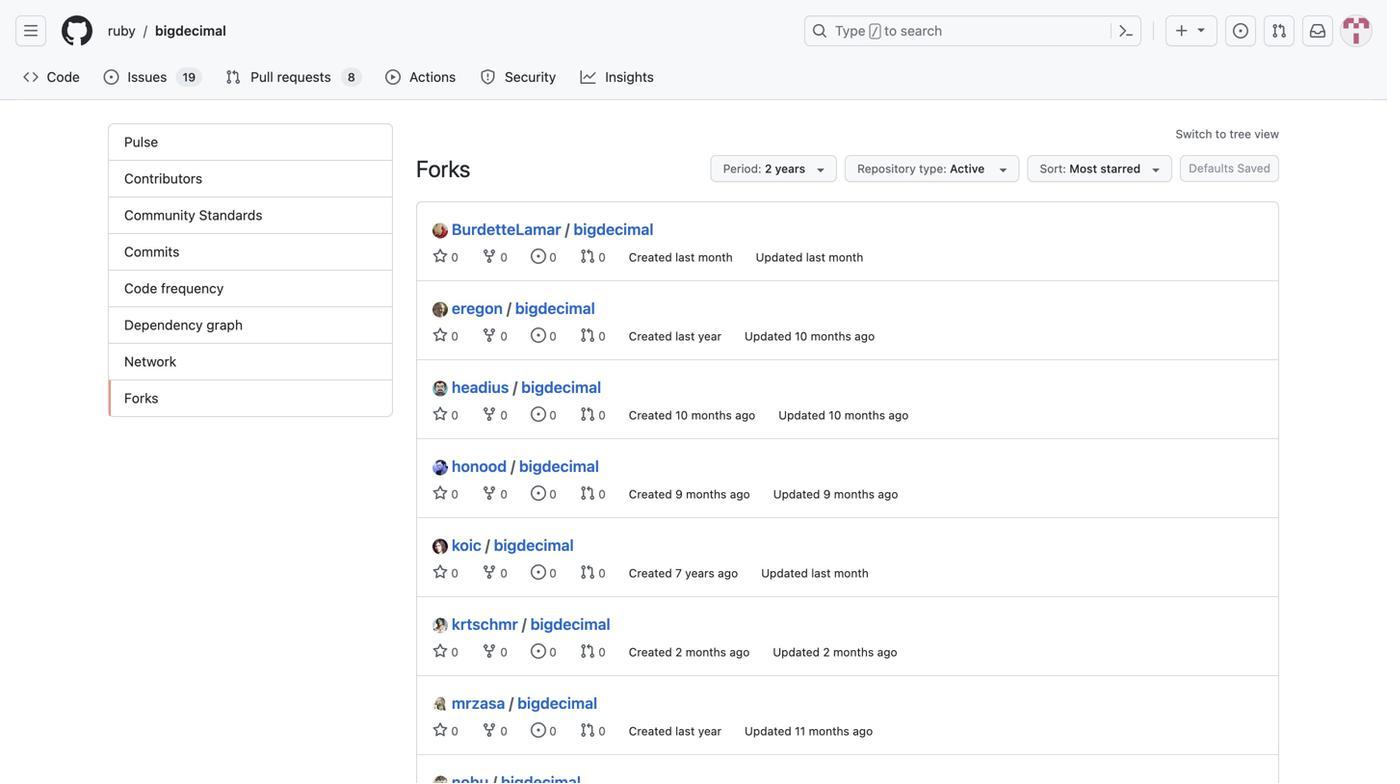 Task type: vqa. For each thing, say whether or not it's contained in the screenshot.


Task type: describe. For each thing, give the bounding box(es) containing it.
git pull request image for headius
[[580, 407, 595, 422]]

pulse
[[124, 134, 158, 150]]

1 horizontal spatial forks
[[416, 155, 471, 182]]

contributors
[[124, 171, 202, 186]]

bigdecimal for mrzasa
[[518, 694, 598, 712]]

bigdecimal link for honood
[[519, 457, 599, 475]]

2 for period:
[[765, 162, 772, 175]]

years for 2
[[775, 162, 806, 175]]

last for mrzasa
[[675, 725, 695, 738]]

created 10 months ago
[[629, 409, 756, 422]]

code link
[[15, 63, 88, 92]]

repo forked image for burdettelamar
[[482, 249, 497, 264]]

community standards link
[[109, 198, 392, 234]]

sort: most starred
[[1040, 162, 1141, 175]]

10 for eregon
[[795, 329, 808, 343]]

19
[[183, 70, 196, 84]]

updated for burdettelamar
[[756, 250, 803, 264]]

updated for koic
[[761, 567, 808, 580]]

type:
[[919, 162, 947, 175]]

issue opened image for krtschmr
[[531, 644, 546, 659]]

commits link
[[109, 234, 392, 271]]

notifications image
[[1310, 23, 1326, 39]]

forks inside "insights" element
[[124, 390, 159, 406]]

ruby link
[[100, 15, 143, 46]]

pulse link
[[109, 124, 392, 161]]

bigdecimal link for headius
[[521, 378, 601, 396]]

month for koic
[[834, 567, 869, 580]]

bigdecimal link for koic
[[494, 536, 574, 554]]

created for burdettelamar
[[629, 250, 672, 264]]

repo forked image for krtschmr
[[482, 644, 497, 659]]

code for code frequency
[[124, 280, 157, 296]]

created for mrzasa
[[629, 725, 672, 738]]

issue opened image for burdettelamar
[[531, 249, 546, 264]]

/ bigdecimal for headius
[[513, 378, 601, 396]]

triangle down image
[[996, 162, 1011, 177]]

bigdecimal for krtschmr
[[531, 615, 610, 633]]

issues
[[128, 69, 167, 85]]

bigdecimal for burdettelamar
[[574, 220, 654, 238]]

type
[[835, 23, 866, 39]]

burdettelamar
[[452, 220, 561, 238]]

updated last month for burdettelamar
[[756, 250, 864, 264]]

created 9 months ago
[[629, 488, 750, 501]]

koic link
[[433, 534, 482, 557]]

sort:
[[1040, 162, 1066, 175]]

created last year for eregon
[[629, 329, 722, 343]]

updated for honood
[[773, 488, 820, 501]]

updated 11 months ago
[[745, 725, 873, 738]]

issue opened image for mrzasa
[[531, 723, 546, 738]]

defaults saved
[[1189, 161, 1271, 175]]

created for koic
[[629, 567, 672, 580]]

/ inside ruby / bigdecimal
[[143, 23, 147, 39]]

11
[[795, 725, 806, 738]]

issue opened image for koic
[[531, 565, 546, 580]]

/ for eregon
[[507, 299, 511, 317]]

repo forked image for mrzasa
[[482, 723, 497, 738]]

last for burdettelamar
[[675, 250, 695, 264]]

created 2 months ago
[[629, 646, 750, 659]]

issue opened image for eregon
[[531, 328, 546, 343]]

switch to tree view
[[1176, 127, 1279, 141]]

bigdecimal for eregon
[[515, 299, 595, 317]]

/ for koic
[[485, 536, 490, 554]]

issue opened image for honood
[[531, 486, 546, 501]]

actions link
[[377, 63, 465, 92]]

triangle down image for period: 2 years
[[813, 162, 829, 177]]

defaults
[[1189, 161, 1234, 175]]

last for eregon
[[675, 329, 695, 343]]

0 vertical spatial to
[[885, 23, 897, 39]]

star image for honood
[[433, 486, 448, 501]]

krtschmr
[[452, 615, 518, 633]]

honood link
[[433, 455, 507, 478]]

created for honood
[[629, 488, 672, 501]]

updated 10 months ago for eregon
[[745, 329, 875, 343]]

2 for created
[[675, 646, 682, 659]]

updated for eregon
[[745, 329, 792, 343]]

@headius image
[[433, 381, 448, 396]]

star image for krtschmr
[[433, 644, 448, 659]]

created 7 years ago
[[629, 567, 738, 580]]

/ for honood
[[511, 457, 515, 475]]

ruby
[[108, 23, 136, 39]]

7
[[675, 567, 682, 580]]

network link
[[109, 344, 392, 381]]

play image
[[385, 69, 401, 85]]

git pull request image for koic
[[580, 565, 595, 580]]

period:
[[723, 162, 762, 175]]

command palette image
[[1119, 23, 1134, 39]]

year for mrzasa
[[698, 725, 722, 738]]

security
[[505, 69, 556, 85]]

switch
[[1176, 127, 1212, 141]]

bigdecimal link up 19
[[147, 15, 234, 46]]

dependency graph
[[124, 317, 243, 333]]

insights
[[605, 69, 654, 85]]

dependency
[[124, 317, 203, 333]]

tree
[[1230, 127, 1252, 141]]

/ bigdecimal for honood
[[511, 457, 599, 475]]

repository type: active
[[858, 162, 988, 175]]

/ bigdecimal for krtschmr
[[522, 615, 610, 633]]

period: 2 years
[[723, 162, 806, 175]]

@eregon image
[[433, 302, 448, 317]]

updated 2 months ago
[[773, 646, 898, 659]]

code image
[[23, 69, 39, 85]]

bigdecimal for koic
[[494, 536, 574, 554]]

type / to search
[[835, 23, 942, 39]]

8
[[348, 70, 355, 84]]

0 horizontal spatial 10
[[675, 409, 688, 422]]

@krtschmr image
[[433, 618, 448, 633]]



Task type: locate. For each thing, give the bounding box(es) containing it.
last
[[675, 250, 695, 264], [806, 250, 826, 264], [675, 329, 695, 343], [811, 567, 831, 580], [675, 725, 695, 738]]

saved
[[1238, 161, 1271, 175]]

network
[[124, 354, 176, 369]]

5 created from the top
[[629, 567, 672, 580]]

star image for koic
[[433, 565, 448, 580]]

honood
[[452, 457, 507, 475]]

/ right koic
[[485, 536, 490, 554]]

code frequency link
[[109, 271, 392, 307]]

6 created from the top
[[629, 646, 672, 659]]

updated 9 months ago
[[773, 488, 898, 501]]

0 vertical spatial years
[[775, 162, 806, 175]]

0 horizontal spatial triangle down image
[[813, 162, 829, 177]]

month
[[698, 250, 733, 264], [829, 250, 864, 264], [834, 567, 869, 580]]

9 for created
[[675, 488, 683, 501]]

year
[[698, 329, 722, 343], [698, 725, 722, 738]]

git pull request image
[[1272, 23, 1287, 39], [226, 69, 241, 85], [580, 328, 595, 343], [580, 407, 595, 422], [580, 486, 595, 501], [580, 565, 595, 580], [580, 644, 595, 659]]

1 issue opened image from the top
[[531, 328, 546, 343]]

1 horizontal spatial 9
[[824, 488, 831, 501]]

2 up updated 11 months ago
[[823, 646, 830, 659]]

5 star image from the top
[[433, 723, 448, 738]]

/ bigdecimal for koic
[[485, 536, 574, 554]]

star image down the @krtschmr image
[[433, 644, 448, 659]]

graph
[[207, 317, 243, 333]]

search
[[901, 23, 942, 39]]

star image for burdettelamar
[[433, 249, 448, 264]]

2 star image from the top
[[433, 565, 448, 580]]

2 repo forked image from the top
[[482, 565, 497, 580]]

star image down the @headius icon
[[433, 407, 448, 422]]

/ for burdettelamar
[[565, 220, 570, 238]]

repo forked image down mrzasa
[[482, 723, 497, 738]]

/ bigdecimal right honood
[[511, 457, 599, 475]]

repo forked image for eregon
[[482, 328, 497, 343]]

star image down '@eregon' image
[[433, 328, 448, 343]]

9
[[675, 488, 683, 501], [824, 488, 831, 501]]

/ bigdecimal right headius
[[513, 378, 601, 396]]

0 vertical spatial git pull request image
[[580, 249, 595, 264]]

/ bigdecimal right eregon
[[507, 299, 595, 317]]

ruby / bigdecimal
[[108, 23, 226, 39]]

contributors link
[[109, 161, 392, 198]]

years
[[775, 162, 806, 175], [685, 567, 715, 580]]

headius link
[[433, 376, 509, 399]]

1 vertical spatial year
[[698, 725, 722, 738]]

2 for updated
[[823, 646, 830, 659]]

created last year
[[629, 329, 722, 343], [629, 725, 722, 738]]

mrzasa link
[[433, 692, 505, 715]]

starred
[[1101, 162, 1141, 175]]

repo forked image up krtschmr in the left of the page
[[482, 565, 497, 580]]

repository
[[858, 162, 916, 175]]

code inside "insights" element
[[124, 280, 157, 296]]

issue opened image for headius
[[531, 407, 546, 422]]

mrzasa
[[452, 694, 505, 712]]

1 horizontal spatial triangle down image
[[1149, 162, 1164, 177]]

bigdecimal link right mrzasa
[[518, 694, 598, 712]]

/ right the "type"
[[872, 25, 879, 39]]

1 9 from the left
[[675, 488, 683, 501]]

forks up @burdettelamar icon
[[416, 155, 471, 182]]

community standards
[[124, 207, 263, 223]]

updated last month for koic
[[761, 567, 869, 580]]

repo forked image down burdettelamar link
[[482, 249, 497, 264]]

2 down '7'
[[675, 646, 682, 659]]

git pull request image for mrzasa
[[580, 723, 595, 738]]

1 vertical spatial repo forked image
[[482, 328, 497, 343]]

3 star image from the top
[[433, 486, 448, 501]]

year up 'created 10 months ago'
[[698, 329, 722, 343]]

1 git pull request image from the top
[[580, 249, 595, 264]]

0 link
[[433, 249, 459, 264], [482, 249, 508, 264], [531, 249, 557, 264], [580, 249, 606, 264], [433, 328, 459, 343], [482, 328, 508, 343], [531, 328, 557, 343], [580, 328, 606, 343], [433, 407, 459, 422], [482, 407, 508, 422], [531, 407, 557, 422], [580, 407, 606, 422], [433, 486, 459, 501], [482, 486, 508, 501], [531, 486, 557, 501], [580, 486, 606, 501], [433, 565, 459, 580], [482, 565, 508, 580], [531, 565, 557, 580], [580, 565, 606, 580], [433, 644, 459, 659], [482, 644, 508, 659], [531, 644, 557, 659], [580, 644, 606, 659], [433, 723, 459, 738], [482, 723, 508, 738], [531, 723, 557, 738], [580, 723, 606, 738]]

triangle down image right plus icon
[[1194, 22, 1209, 37]]

1 horizontal spatial to
[[1216, 127, 1227, 141]]

/ right honood
[[511, 457, 515, 475]]

ago
[[855, 329, 875, 343], [735, 409, 756, 422], [889, 409, 909, 422], [730, 488, 750, 501], [878, 488, 898, 501], [718, 567, 738, 580], [730, 646, 750, 659], [877, 646, 898, 659], [853, 725, 873, 738]]

0 vertical spatial created last year
[[629, 329, 722, 343]]

bigdecimal up 19
[[155, 23, 226, 39]]

year for eregon
[[698, 329, 722, 343]]

updated 10 months ago for headius
[[779, 409, 909, 422]]

requests
[[277, 69, 331, 85]]

/ right eregon
[[507, 299, 511, 317]]

pull requests
[[251, 69, 331, 85]]

pull
[[251, 69, 273, 85]]

bigdecimal link up created last month in the top of the page
[[574, 220, 654, 238]]

updated 10 months ago
[[745, 329, 875, 343], [779, 409, 909, 422]]

code for code
[[47, 69, 80, 85]]

defaults saved button
[[1180, 155, 1279, 182]]

switch to tree view link
[[1176, 127, 1279, 141]]

/ bigdecimal right krtschmr in the left of the page
[[522, 615, 610, 633]]

git pull request image
[[580, 249, 595, 264], [580, 723, 595, 738]]

/ bigdecimal up created last month in the top of the page
[[565, 220, 654, 238]]

10 for headius
[[829, 409, 841, 422]]

bigdecimal for headius
[[521, 378, 601, 396]]

1 vertical spatial updated 10 months ago
[[779, 409, 909, 422]]

to left the tree
[[1216, 127, 1227, 141]]

2 git pull request image from the top
[[580, 723, 595, 738]]

krtschmr link
[[433, 613, 518, 636]]

repo forked image for honood
[[482, 486, 497, 501]]

/ right mrzasa
[[509, 694, 514, 712]]

standards
[[199, 207, 263, 223]]

forks down network
[[124, 390, 159, 406]]

eregon link
[[433, 297, 503, 320]]

/ bigdecimal
[[565, 220, 654, 238], [507, 299, 595, 317], [513, 378, 601, 396], [511, 457, 599, 475], [485, 536, 574, 554], [522, 615, 610, 633], [509, 694, 598, 712]]

bigdecimal for honood
[[519, 457, 599, 475]]

bigdecimal link for mrzasa
[[518, 694, 598, 712]]

view
[[1255, 127, 1279, 141]]

updated
[[756, 250, 803, 264], [745, 329, 792, 343], [779, 409, 826, 422], [773, 488, 820, 501], [761, 567, 808, 580], [773, 646, 820, 659], [745, 725, 792, 738]]

code down the commits
[[124, 280, 157, 296]]

graph image
[[581, 69, 596, 85]]

0 vertical spatial updated 10 months ago
[[745, 329, 875, 343]]

repo forked image down headius
[[482, 407, 497, 422]]

forks
[[416, 155, 471, 182], [124, 390, 159, 406]]

bigdecimal link right honood
[[519, 457, 599, 475]]

bigdecimal inside ruby / bigdecimal
[[155, 23, 226, 39]]

/
[[143, 23, 147, 39], [872, 25, 879, 39], [565, 220, 570, 238], [507, 299, 511, 317], [513, 378, 518, 396], [511, 457, 515, 475], [485, 536, 490, 554], [522, 615, 527, 633], [509, 694, 514, 712]]

2 year from the top
[[698, 725, 722, 738]]

triangle down image right starred
[[1149, 162, 1164, 177]]

git pull request image for honood
[[580, 486, 595, 501]]

commits
[[124, 244, 180, 260]]

7 created from the top
[[629, 725, 672, 738]]

community
[[124, 207, 195, 223]]

plus image
[[1174, 23, 1190, 39]]

2
[[765, 162, 772, 175], [675, 646, 682, 659], [823, 646, 830, 659]]

years right '7'
[[685, 567, 715, 580]]

0 vertical spatial star image
[[433, 407, 448, 422]]

1 star image from the top
[[433, 249, 448, 264]]

month for burdettelamar
[[829, 250, 864, 264]]

/ for mrzasa
[[509, 694, 514, 712]]

code right code image
[[47, 69, 80, 85]]

2 created last year from the top
[[629, 725, 722, 738]]

/ bigdecimal for eregon
[[507, 299, 595, 317]]

eregon
[[452, 299, 503, 317]]

3 created from the top
[[629, 409, 672, 422]]

created last year down created last month in the top of the page
[[629, 329, 722, 343]]

1 horizontal spatial years
[[775, 162, 806, 175]]

shield image
[[480, 69, 496, 85]]

star image for eregon
[[433, 328, 448, 343]]

2 horizontal spatial 2
[[823, 646, 830, 659]]

1 vertical spatial forks
[[124, 390, 159, 406]]

0 horizontal spatial to
[[885, 23, 897, 39]]

1 vertical spatial star image
[[433, 565, 448, 580]]

bigdecimal right mrzasa
[[518, 694, 598, 712]]

4 star image from the top
[[433, 644, 448, 659]]

@honood image
[[433, 460, 448, 475]]

1 year from the top
[[698, 329, 722, 343]]

updated for mrzasa
[[745, 725, 792, 738]]

1 vertical spatial created last year
[[629, 725, 722, 738]]

/ for headius
[[513, 378, 518, 396]]

/ right krtschmr in the left of the page
[[522, 615, 527, 633]]

bigdecimal right koic
[[494, 536, 574, 554]]

dependency graph link
[[109, 307, 392, 344]]

bigdecimal link for krtschmr
[[531, 615, 610, 633]]

1 created last year from the top
[[629, 329, 722, 343]]

created
[[629, 250, 672, 264], [629, 329, 672, 343], [629, 409, 672, 422], [629, 488, 672, 501], [629, 567, 672, 580], [629, 646, 672, 659], [629, 725, 672, 738]]

issue opened image
[[1233, 23, 1249, 39], [103, 69, 119, 85], [531, 249, 546, 264], [531, 407, 546, 422], [531, 486, 546, 501], [531, 565, 546, 580]]

0 horizontal spatial 2
[[675, 646, 682, 659]]

2 issue opened image from the top
[[531, 644, 546, 659]]

koic
[[452, 536, 482, 554]]

triangle down image right "period: 2 years"
[[813, 162, 829, 177]]

updated for headius
[[779, 409, 826, 422]]

0 vertical spatial code
[[47, 69, 80, 85]]

3 repo forked image from the top
[[482, 644, 497, 659]]

bigdecimal link right krtschmr in the left of the page
[[531, 615, 610, 633]]

bigdecimal link for burdettelamar
[[574, 220, 654, 238]]

2 horizontal spatial 10
[[829, 409, 841, 422]]

created last year down created 2 months ago
[[629, 725, 722, 738]]

insights link
[[573, 63, 663, 92]]

2 created from the top
[[629, 329, 672, 343]]

4 created from the top
[[629, 488, 672, 501]]

/ inside type / to search
[[872, 25, 879, 39]]

list containing ruby / bigdecimal
[[100, 15, 793, 46]]

burdettelamar link
[[433, 218, 561, 241]]

bigdecimal
[[155, 23, 226, 39], [574, 220, 654, 238], [515, 299, 595, 317], [521, 378, 601, 396], [519, 457, 599, 475], [494, 536, 574, 554], [531, 615, 610, 633], [518, 694, 598, 712]]

@koic image
[[433, 539, 448, 554]]

1 vertical spatial code
[[124, 280, 157, 296]]

2 right the period:
[[765, 162, 772, 175]]

1 vertical spatial updated last month
[[761, 567, 869, 580]]

2 vertical spatial repo forked image
[[482, 486, 497, 501]]

repo forked image down honood
[[482, 486, 497, 501]]

bigdecimal right honood
[[519, 457, 599, 475]]

security link
[[473, 63, 565, 92]]

@mrzasa image
[[433, 697, 448, 712]]

forks link
[[109, 381, 392, 416]]

3 issue opened image from the top
[[531, 723, 546, 738]]

9 for updated
[[824, 488, 831, 501]]

bigdecimal right krtschmr in the left of the page
[[531, 615, 610, 633]]

years right the period:
[[775, 162, 806, 175]]

list
[[100, 15, 793, 46]]

created for headius
[[629, 409, 672, 422]]

triangle down image for sort: most starred
[[1149, 162, 1164, 177]]

/ right headius
[[513, 378, 518, 396]]

headius
[[452, 378, 509, 396]]

most
[[1070, 162, 1097, 175]]

star image for mrzasa
[[433, 723, 448, 738]]

repo forked image for headius
[[482, 407, 497, 422]]

star image for headius
[[433, 407, 448, 422]]

0 vertical spatial repo forked image
[[482, 249, 497, 264]]

star image down the @koic icon
[[433, 565, 448, 580]]

git pull request image for burdettelamar
[[580, 249, 595, 264]]

years for 7
[[685, 567, 715, 580]]

/ bigdecimal right koic
[[485, 536, 574, 554]]

code
[[47, 69, 80, 85], [124, 280, 157, 296]]

frequency
[[161, 280, 224, 296]]

created last year for mrzasa
[[629, 725, 722, 738]]

bigdecimal link right headius
[[521, 378, 601, 396]]

repo forked image
[[482, 407, 497, 422], [482, 565, 497, 580], [482, 644, 497, 659], [482, 723, 497, 738]]

updated last month
[[756, 250, 864, 264], [761, 567, 869, 580]]

0 vertical spatial forks
[[416, 155, 471, 182]]

0 vertical spatial updated last month
[[756, 250, 864, 264]]

/ for krtschmr
[[522, 615, 527, 633]]

4 repo forked image from the top
[[482, 723, 497, 738]]

to left search on the top
[[885, 23, 897, 39]]

bigdecimal link for eregon
[[515, 299, 595, 317]]

2 9 from the left
[[824, 488, 831, 501]]

star image
[[433, 249, 448, 264], [433, 328, 448, 343], [433, 486, 448, 501], [433, 644, 448, 659], [433, 723, 448, 738]]

2 horizontal spatial triangle down image
[[1194, 22, 1209, 37]]

months
[[811, 329, 852, 343], [691, 409, 732, 422], [845, 409, 885, 422], [686, 488, 727, 501], [834, 488, 875, 501], [686, 646, 726, 659], [833, 646, 874, 659], [809, 725, 850, 738]]

to
[[885, 23, 897, 39], [1216, 127, 1227, 141]]

1 star image from the top
[[433, 407, 448, 422]]

created for eregon
[[629, 329, 672, 343]]

1 horizontal spatial code
[[124, 280, 157, 296]]

2 vertical spatial issue opened image
[[531, 723, 546, 738]]

0 horizontal spatial code
[[47, 69, 80, 85]]

0 horizontal spatial 9
[[675, 488, 683, 501]]

/ bigdecimal for mrzasa
[[509, 694, 598, 712]]

star image down @honood icon
[[433, 486, 448, 501]]

/ bigdecimal right mrzasa
[[509, 694, 598, 712]]

repo forked image for koic
[[482, 565, 497, 580]]

updated for krtschmr
[[773, 646, 820, 659]]

issue opened image
[[531, 328, 546, 343], [531, 644, 546, 659], [531, 723, 546, 738]]

1 repo forked image from the top
[[482, 249, 497, 264]]

git pull request image for eregon
[[580, 328, 595, 343]]

triangle down image
[[1194, 22, 1209, 37], [813, 162, 829, 177], [1149, 162, 1164, 177]]

bigdecimal link
[[147, 15, 234, 46], [574, 220, 654, 238], [515, 299, 595, 317], [521, 378, 601, 396], [519, 457, 599, 475], [494, 536, 574, 554], [531, 615, 610, 633], [518, 694, 598, 712]]

/ bigdecimal for burdettelamar
[[565, 220, 654, 238]]

0
[[448, 250, 459, 264], [497, 250, 508, 264], [546, 250, 557, 264], [595, 250, 606, 264], [448, 329, 459, 343], [497, 329, 508, 343], [546, 329, 557, 343], [595, 329, 606, 343], [448, 409, 459, 422], [497, 409, 508, 422], [546, 409, 557, 422], [595, 409, 606, 422], [448, 488, 459, 501], [497, 488, 508, 501], [546, 488, 557, 501], [595, 488, 606, 501], [448, 567, 459, 580], [497, 567, 508, 580], [546, 567, 557, 580], [595, 567, 606, 580], [448, 646, 459, 659], [497, 646, 508, 659], [546, 646, 557, 659], [595, 646, 606, 659], [448, 725, 459, 738], [497, 725, 508, 738], [546, 725, 557, 738], [595, 725, 606, 738]]

created last month
[[629, 250, 733, 264]]

1 vertical spatial git pull request image
[[580, 723, 595, 738]]

repo forked image down eregon
[[482, 328, 497, 343]]

year down created 2 months ago
[[698, 725, 722, 738]]

0 vertical spatial issue opened image
[[531, 328, 546, 343]]

repo forked image down krtschmr in the left of the page
[[482, 644, 497, 659]]

homepage image
[[62, 15, 92, 46]]

insights element
[[108, 123, 393, 417]]

created for krtschmr
[[629, 646, 672, 659]]

1 created from the top
[[629, 250, 672, 264]]

repo forked image
[[482, 249, 497, 264], [482, 328, 497, 343], [482, 486, 497, 501]]

active
[[950, 162, 985, 175]]

3 repo forked image from the top
[[482, 486, 497, 501]]

1 vertical spatial to
[[1216, 127, 1227, 141]]

1 horizontal spatial 2
[[765, 162, 772, 175]]

1 horizontal spatial 10
[[795, 329, 808, 343]]

2 repo forked image from the top
[[482, 328, 497, 343]]

code frequency
[[124, 280, 224, 296]]

git pull request image for krtschmr
[[580, 644, 595, 659]]

@burdettelamar image
[[433, 223, 448, 238]]

0 horizontal spatial years
[[685, 567, 715, 580]]

0 horizontal spatial forks
[[124, 390, 159, 406]]

1 vertical spatial issue opened image
[[531, 644, 546, 659]]

1 vertical spatial years
[[685, 567, 715, 580]]

bigdecimal link right koic
[[494, 536, 574, 554]]

2 star image from the top
[[433, 328, 448, 343]]

0 vertical spatial year
[[698, 329, 722, 343]]

star image down @mrzasa image
[[433, 723, 448, 738]]

bigdecimal up created last month in the top of the page
[[574, 220, 654, 238]]

actions
[[409, 69, 456, 85]]

star image
[[433, 407, 448, 422], [433, 565, 448, 580]]

/ right ruby
[[143, 23, 147, 39]]

/ right burdettelamar
[[565, 220, 570, 238]]

star image down @burdettelamar icon
[[433, 249, 448, 264]]

bigdecimal right headius
[[521, 378, 601, 396]]

bigdecimal link right eregon
[[515, 299, 595, 317]]

1 repo forked image from the top
[[482, 407, 497, 422]]

10
[[795, 329, 808, 343], [675, 409, 688, 422], [829, 409, 841, 422]]

bigdecimal right eregon
[[515, 299, 595, 317]]



